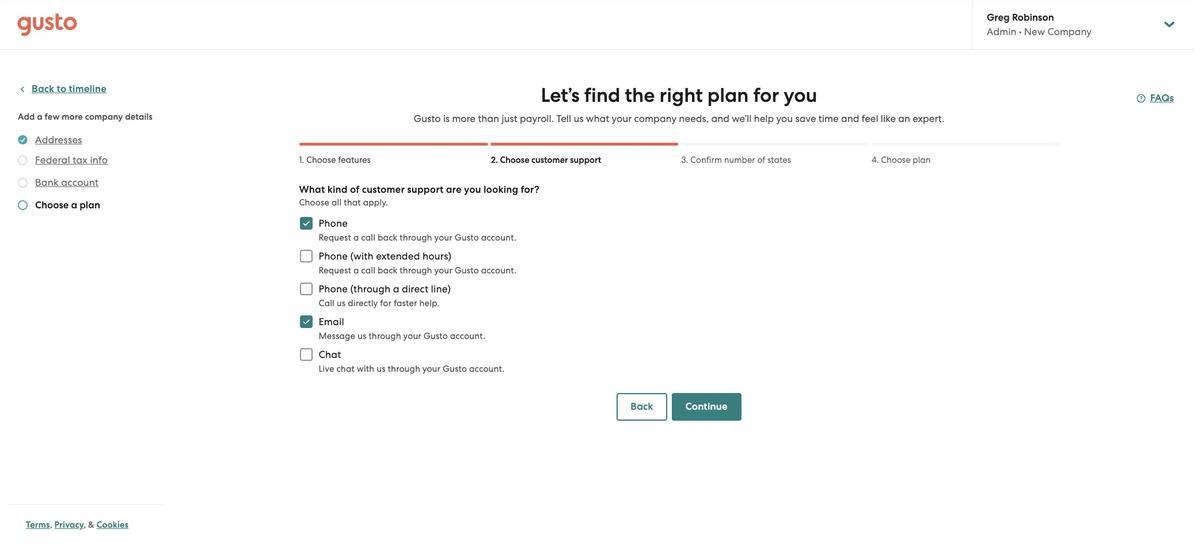 Task type: vqa. For each thing, say whether or not it's contained in the screenshot.
check icon
yes



Task type: locate. For each thing, give the bounding box(es) containing it.
0 vertical spatial back
[[32, 83, 54, 95]]

0 vertical spatial call
[[361, 233, 376, 243]]

2 request from the top
[[319, 266, 351, 276]]

back inside button
[[32, 83, 54, 95]]

0 vertical spatial request
[[319, 233, 351, 243]]

choose down bank
[[35, 199, 69, 211]]

2 call from the top
[[361, 266, 376, 276]]

0 vertical spatial check image
[[18, 156, 28, 165]]

you up save
[[784, 84, 818, 107]]

privacy
[[54, 520, 84, 530]]

choose for choose plan
[[881, 155, 911, 165]]

company down the
[[635, 113, 677, 124]]

account.
[[481, 233, 517, 243], [481, 266, 517, 276], [450, 331, 486, 342], [469, 364, 505, 374]]

0 vertical spatial phone
[[319, 218, 348, 229]]

, left &
[[84, 520, 86, 530]]

just
[[502, 113, 518, 124]]

plan inside list
[[80, 199, 100, 211]]

0 vertical spatial you
[[784, 84, 818, 107]]

for
[[754, 84, 779, 107], [380, 298, 392, 309]]

back up phone (with extended hours)
[[378, 233, 398, 243]]

back for phone
[[378, 233, 398, 243]]

and left we'll
[[712, 113, 730, 124]]

expert.
[[913, 113, 945, 124]]

customer up for?
[[532, 155, 568, 165]]

0 horizontal spatial of
[[350, 184, 360, 196]]

request a call back through your gusto account. for phone (with extended hours)
[[319, 266, 517, 276]]

privacy link
[[54, 520, 84, 530]]

choose up "looking" on the left top
[[500, 155, 530, 165]]

0 vertical spatial plan
[[708, 84, 749, 107]]

more right few
[[62, 112, 83, 122]]

0 horizontal spatial customer
[[362, 184, 405, 196]]

your down hours)
[[435, 266, 453, 276]]

choose inside list
[[35, 199, 69, 211]]

2 vertical spatial plan
[[80, 199, 100, 211]]

0 horizontal spatial more
[[62, 112, 83, 122]]

for up help
[[754, 84, 779, 107]]

1 horizontal spatial plan
[[708, 84, 749, 107]]

request a call back through your gusto account. up the direct
[[319, 266, 517, 276]]

and
[[712, 113, 730, 124], [841, 113, 860, 124]]

•
[[1019, 26, 1022, 37]]

choose
[[306, 155, 336, 165], [500, 155, 530, 165], [881, 155, 911, 165], [299, 198, 330, 208], [35, 199, 69, 211]]

admin
[[987, 26, 1017, 37]]

you inside what kind of customer support are you looking for? choose all that apply.
[[464, 184, 481, 196]]

call
[[361, 233, 376, 243], [361, 266, 376, 276]]

needs,
[[679, 113, 709, 124]]

plan
[[708, 84, 749, 107], [913, 155, 931, 165], [80, 199, 100, 211]]

1 vertical spatial request a call back through your gusto account.
[[319, 266, 517, 276]]

a up (with
[[354, 233, 359, 243]]

through up the direct
[[400, 266, 432, 276]]

phone (through a direct line)
[[319, 283, 451, 295]]

message
[[319, 331, 355, 342]]

back to timeline
[[32, 83, 107, 95]]

help
[[754, 113, 774, 124]]

Phone checkbox
[[293, 211, 319, 236]]

of inside what kind of customer support are you looking for? choose all that apply.
[[350, 184, 360, 196]]

through down message us through your gusto account.
[[388, 364, 420, 374]]

1 horizontal spatial for
[[754, 84, 779, 107]]

federal
[[35, 154, 70, 166]]

more right is
[[452, 113, 476, 124]]

plan inside let's find the right plan for you gusto is more than just payroll. tell us what your company needs, and we'll help you save time and feel like an expert.
[[708, 84, 749, 107]]

add a few more company details
[[18, 112, 153, 122]]

features
[[338, 155, 371, 165]]

us right message
[[358, 331, 367, 342]]

a down (with
[[354, 266, 359, 276]]

1 vertical spatial call
[[361, 266, 376, 276]]

details
[[125, 112, 153, 122]]

choose down like on the top of page
[[881, 155, 911, 165]]

your down message us through your gusto account.
[[423, 364, 441, 374]]

your inside let's find the right plan for you gusto is more than just payroll. tell us what your company needs, and we'll help you save time and feel like an expert.
[[612, 113, 632, 124]]

us right call
[[337, 298, 346, 309]]

back down phone (with extended hours)
[[378, 266, 398, 276]]

your right what
[[612, 113, 632, 124]]

,
[[50, 520, 52, 530], [84, 520, 86, 530]]

us right tell
[[574, 113, 584, 124]]

company inside let's find the right plan for you gusto is more than just payroll. tell us what your company needs, and we'll help you save time and feel like an expert.
[[635, 113, 677, 124]]

1 horizontal spatial and
[[841, 113, 860, 124]]

check image for bank
[[18, 178, 28, 188]]

your up live chat with us through your gusto account.
[[404, 331, 422, 342]]

0 vertical spatial customer
[[532, 155, 568, 165]]

1 back from the top
[[378, 233, 398, 243]]

us right with
[[377, 364, 386, 374]]

0 horizontal spatial plan
[[80, 199, 100, 211]]

states
[[768, 155, 791, 165]]

live
[[319, 364, 334, 374]]

phone
[[319, 218, 348, 229], [319, 251, 348, 262], [319, 283, 348, 295]]

continue
[[686, 401, 728, 413]]

plan down expert.
[[913, 155, 931, 165]]

1 horizontal spatial back
[[631, 401, 654, 413]]

let's find the right plan for you gusto is more than just payroll. tell us what your company needs, and we'll help you save time and feel like an expert.
[[414, 84, 945, 124]]

0 horizontal spatial for
[[380, 298, 392, 309]]

0 horizontal spatial and
[[712, 113, 730, 124]]

chat
[[319, 349, 341, 361]]

1 vertical spatial for
[[380, 298, 392, 309]]

request a call back through your gusto account. up extended
[[319, 233, 517, 243]]

through up extended
[[400, 233, 432, 243]]

2 , from the left
[[84, 520, 86, 530]]

(through
[[350, 283, 391, 295]]

1 request from the top
[[319, 233, 351, 243]]

0 vertical spatial request a call back through your gusto account.
[[319, 233, 517, 243]]

faqs
[[1151, 92, 1175, 104]]

home image
[[17, 13, 77, 36]]

1 vertical spatial support
[[407, 184, 444, 196]]

Email checkbox
[[293, 309, 319, 335]]

phone (with extended hours)
[[319, 251, 452, 262]]

a down account
[[71, 199, 77, 211]]

call us directly for faster help.
[[319, 298, 440, 309]]

0 horizontal spatial company
[[85, 112, 123, 122]]

customer up apply.
[[362, 184, 405, 196]]

phone left (with
[[319, 251, 348, 262]]

0 horizontal spatial back
[[32, 83, 54, 95]]

2 back from the top
[[378, 266, 398, 276]]

extended
[[376, 251, 420, 262]]

tax
[[73, 154, 88, 166]]

you for are
[[464, 184, 481, 196]]

timeline
[[69, 83, 107, 95]]

2 and from the left
[[841, 113, 860, 124]]

back inside button
[[631, 401, 654, 413]]

live chat with us through your gusto account.
[[319, 364, 505, 374]]

account. for phone
[[481, 233, 517, 243]]

0 vertical spatial back
[[378, 233, 398, 243]]

company
[[85, 112, 123, 122], [635, 113, 677, 124]]

check image
[[18, 156, 28, 165], [18, 178, 28, 188]]

you
[[784, 84, 818, 107], [777, 113, 793, 124], [464, 184, 481, 196]]

phone up call
[[319, 283, 348, 295]]

back button
[[617, 393, 667, 421]]

support left are
[[407, 184, 444, 196]]

of up that
[[350, 184, 360, 196]]

are
[[446, 184, 462, 196]]

what
[[586, 113, 610, 124]]

through for chat
[[388, 364, 420, 374]]

back
[[32, 83, 54, 95], [631, 401, 654, 413]]

1 phone from the top
[[319, 218, 348, 229]]

2 vertical spatial you
[[464, 184, 481, 196]]

1 , from the left
[[50, 520, 52, 530]]

2 phone from the top
[[319, 251, 348, 262]]

check image up check icon
[[18, 178, 28, 188]]

1 call from the top
[[361, 233, 376, 243]]

for inside let's find the right plan for you gusto is more than just payroll. tell us what your company needs, and we'll help you save time and feel like an expert.
[[754, 84, 779, 107]]

a up faster
[[393, 283, 400, 295]]

1 horizontal spatial of
[[758, 155, 766, 165]]

Phone (with extended hours) checkbox
[[293, 244, 319, 269]]

1 vertical spatial plan
[[913, 155, 931, 165]]

1 vertical spatial you
[[777, 113, 793, 124]]

1 vertical spatial phone
[[319, 251, 348, 262]]

2 vertical spatial phone
[[319, 283, 348, 295]]

1 horizontal spatial customer
[[532, 155, 568, 165]]

and left the "feel"
[[841, 113, 860, 124]]

choose for choose a plan
[[35, 199, 69, 211]]

faster
[[394, 298, 417, 309]]

back
[[378, 233, 398, 243], [378, 266, 398, 276]]

1 vertical spatial request
[[319, 266, 351, 276]]

request down (with
[[319, 266, 351, 276]]

you right are
[[464, 184, 481, 196]]

0 horizontal spatial support
[[407, 184, 444, 196]]

your
[[612, 113, 632, 124], [435, 233, 453, 243], [435, 266, 453, 276], [404, 331, 422, 342], [423, 364, 441, 374]]

2 check image from the top
[[18, 178, 28, 188]]

1 vertical spatial of
[[350, 184, 360, 196]]

save
[[796, 113, 816, 124]]

a
[[37, 112, 43, 122], [71, 199, 77, 211], [354, 233, 359, 243], [354, 266, 359, 276], [393, 283, 400, 295]]

for down phone (through a direct line)
[[380, 298, 392, 309]]

1 horizontal spatial more
[[452, 113, 476, 124]]

customer
[[532, 155, 568, 165], [362, 184, 405, 196]]

the
[[625, 84, 655, 107]]

a inside list
[[71, 199, 77, 211]]

through for phone
[[400, 233, 432, 243]]

of left 'states' at the top of the page
[[758, 155, 766, 165]]

support down what
[[570, 155, 602, 165]]

, left privacy link
[[50, 520, 52, 530]]

us
[[574, 113, 584, 124], [337, 298, 346, 309], [358, 331, 367, 342], [377, 364, 386, 374]]

1 vertical spatial check image
[[18, 178, 28, 188]]

of for number
[[758, 155, 766, 165]]

account. for phone (with extended hours)
[[481, 266, 517, 276]]

cookies
[[97, 520, 129, 530]]

request up (with
[[319, 233, 351, 243]]

company down timeline
[[85, 112, 123, 122]]

1 vertical spatial customer
[[362, 184, 405, 196]]

message us through your gusto account.
[[319, 331, 486, 342]]

greg robinson admin • new company
[[987, 12, 1092, 37]]

0 vertical spatial for
[[754, 84, 779, 107]]

you right help
[[777, 113, 793, 124]]

customer inside what kind of customer support are you looking for? choose all that apply.
[[362, 184, 405, 196]]

a left few
[[37, 112, 43, 122]]

call up (with
[[361, 233, 376, 243]]

0 vertical spatial of
[[758, 155, 766, 165]]

1 horizontal spatial ,
[[84, 520, 86, 530]]

3 phone from the top
[[319, 283, 348, 295]]

call down (with
[[361, 266, 376, 276]]

phone for phone
[[319, 218, 348, 229]]

choose down what
[[299, 198, 330, 208]]

confirm
[[691, 155, 722, 165]]

through
[[400, 233, 432, 243], [400, 266, 432, 276], [369, 331, 401, 342], [388, 364, 420, 374]]

1 vertical spatial back
[[631, 401, 654, 413]]

1 request a call back through your gusto account. from the top
[[319, 233, 517, 243]]

choose for choose features
[[306, 155, 336, 165]]

check image down circle check icon
[[18, 156, 28, 165]]

faqs button
[[1137, 92, 1175, 105]]

support inside what kind of customer support are you looking for? choose all that apply.
[[407, 184, 444, 196]]

1 vertical spatial back
[[378, 266, 398, 276]]

for?
[[521, 184, 540, 196]]

gusto inside let's find the right plan for you gusto is more than just payroll. tell us what your company needs, and we'll help you save time and feel like an expert.
[[414, 113, 441, 124]]

0 vertical spatial support
[[570, 155, 602, 165]]

2 request a call back through your gusto account. from the top
[[319, 266, 517, 276]]

plan up we'll
[[708, 84, 749, 107]]

plan down account
[[80, 199, 100, 211]]

phone down all
[[319, 218, 348, 229]]

1 check image from the top
[[18, 156, 28, 165]]

0 horizontal spatial ,
[[50, 520, 52, 530]]

your up hours)
[[435, 233, 453, 243]]

choose up what
[[306, 155, 336, 165]]

us inside let's find the right plan for you gusto is more than just payroll. tell us what your company needs, and we'll help you save time and feel like an expert.
[[574, 113, 584, 124]]

call for phone
[[361, 233, 376, 243]]

through down call us directly for faster help.
[[369, 331, 401, 342]]

1 horizontal spatial company
[[635, 113, 677, 124]]

payroll.
[[520, 113, 554, 124]]



Task type: describe. For each thing, give the bounding box(es) containing it.
right
[[660, 84, 703, 107]]

few
[[45, 112, 60, 122]]

account
[[61, 177, 99, 188]]

tell
[[557, 113, 572, 124]]

with
[[357, 364, 375, 374]]

help.
[[420, 298, 440, 309]]

greg
[[987, 12, 1010, 24]]

check image
[[18, 200, 28, 210]]

addresses
[[35, 134, 82, 146]]

choose a plan
[[35, 199, 100, 211]]

direct
[[402, 283, 429, 295]]

an
[[899, 113, 911, 124]]

gusto for chat
[[443, 364, 467, 374]]

let's
[[541, 84, 580, 107]]

time
[[819, 113, 839, 124]]

request for phone
[[319, 233, 351, 243]]

number
[[724, 155, 756, 165]]

bank
[[35, 177, 59, 188]]

cookies button
[[97, 518, 129, 532]]

of for kind
[[350, 184, 360, 196]]

apply.
[[363, 198, 388, 208]]

back for back to timeline
[[32, 83, 54, 95]]

gusto for phone (with extended hours)
[[455, 266, 479, 276]]

choose inside what kind of customer support are you looking for? choose all that apply.
[[299, 198, 330, 208]]

terms , privacy , & cookies
[[26, 520, 129, 530]]

is
[[443, 113, 450, 124]]

choose plan
[[881, 155, 931, 165]]

Chat checkbox
[[293, 342, 319, 367]]

&
[[88, 520, 94, 530]]

line)
[[431, 283, 451, 295]]

bank account
[[35, 177, 99, 188]]

account. for chat
[[469, 364, 505, 374]]

call for phone (with extended hours)
[[361, 266, 376, 276]]

back for phone (with extended hours)
[[378, 266, 398, 276]]

what kind of customer support are you looking for? choose all that apply.
[[299, 184, 540, 208]]

gusto for phone
[[455, 233, 479, 243]]

chat
[[337, 364, 355, 374]]

info
[[90, 154, 108, 166]]

what
[[299, 184, 325, 196]]

email
[[319, 316, 344, 328]]

robinson
[[1013, 12, 1054, 24]]

to
[[57, 83, 66, 95]]

terms link
[[26, 520, 50, 530]]

kind
[[328, 184, 348, 196]]

check image for federal
[[18, 156, 28, 165]]

1 horizontal spatial support
[[570, 155, 602, 165]]

new
[[1025, 26, 1046, 37]]

choose a plan list
[[18, 133, 160, 215]]

you for for
[[784, 84, 818, 107]]

your for chat
[[423, 364, 441, 374]]

choose features
[[306, 155, 371, 165]]

we'll
[[732, 113, 752, 124]]

bank account button
[[35, 176, 99, 190]]

choose customer support
[[500, 155, 602, 165]]

federal tax info button
[[35, 153, 108, 167]]

than
[[478, 113, 499, 124]]

phone for phone (with extended hours)
[[319, 251, 348, 262]]

2 horizontal spatial plan
[[913, 155, 931, 165]]

call
[[319, 298, 335, 309]]

all
[[332, 198, 342, 208]]

find
[[585, 84, 621, 107]]

looking
[[484, 184, 519, 196]]

back for back
[[631, 401, 654, 413]]

request a call back through your gusto account. for phone
[[319, 233, 517, 243]]

your for phone
[[435, 233, 453, 243]]

confirm number of states
[[691, 155, 791, 165]]

request for phone (with extended hours)
[[319, 266, 351, 276]]

terms
[[26, 520, 50, 530]]

directly
[[348, 298, 378, 309]]

company
[[1048, 26, 1092, 37]]

circle check image
[[18, 133, 28, 147]]

more inside let's find the right plan for you gusto is more than just payroll. tell us what your company needs, and we'll help you save time and feel like an expert.
[[452, 113, 476, 124]]

feel
[[862, 113, 879, 124]]

like
[[881, 113, 896, 124]]

Phone (through a direct line) checkbox
[[293, 276, 319, 302]]

through for phone (with extended hours)
[[400, 266, 432, 276]]

add
[[18, 112, 35, 122]]

federal tax info
[[35, 154, 108, 166]]

choose for choose customer support
[[500, 155, 530, 165]]

hours)
[[423, 251, 452, 262]]

continue button
[[672, 393, 742, 421]]

your for phone (with extended hours)
[[435, 266, 453, 276]]

phone for phone (through a direct line)
[[319, 283, 348, 295]]

(with
[[350, 251, 374, 262]]

addresses button
[[35, 133, 82, 147]]

1 and from the left
[[712, 113, 730, 124]]

that
[[344, 198, 361, 208]]

back to timeline button
[[18, 82, 107, 96]]



